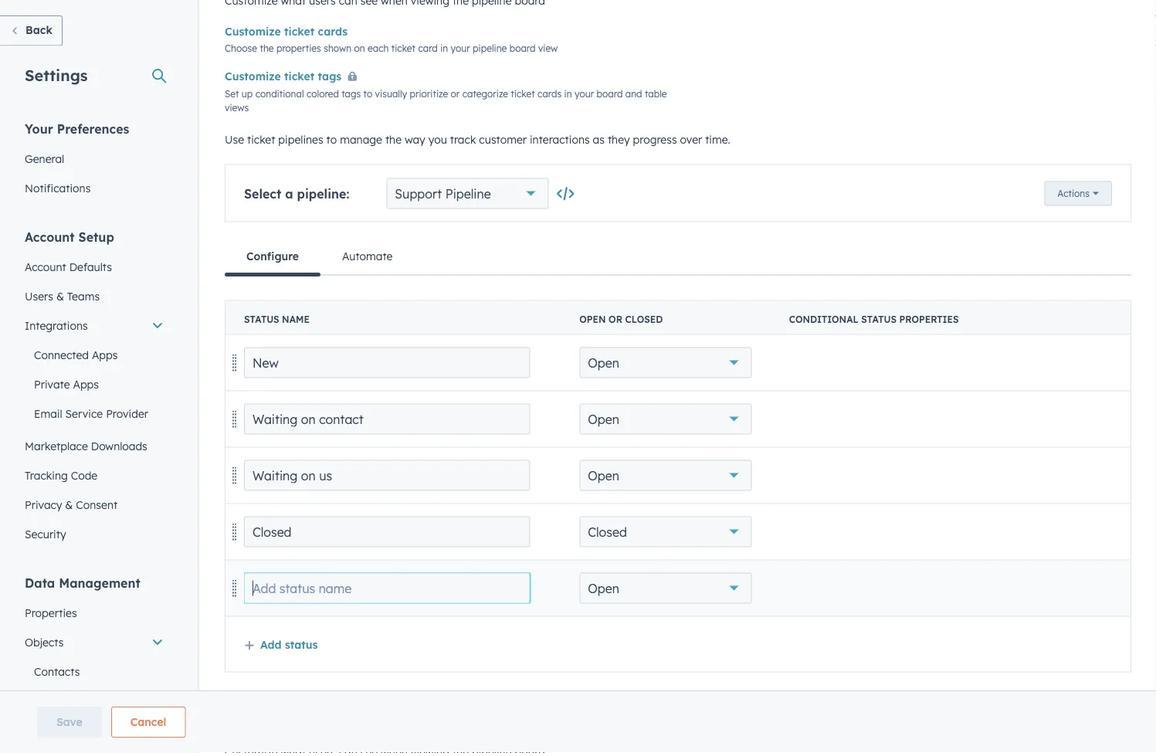 Task type: describe. For each thing, give the bounding box(es) containing it.
in inside customize ticket cards choose the properties shown on each ticket card in your pipeline board view
[[441, 42, 448, 54]]

or inside set up conditional colored tags to visually prioritize or categorize ticket cards in your board and table views
[[451, 88, 460, 100]]

notifications
[[25, 181, 91, 195]]

tracking code link
[[15, 461, 173, 490]]

configure
[[246, 250, 299, 263]]

cards inside set up conditional colored tags to visually prioritize or categorize ticket cards in your board and table views
[[538, 88, 562, 100]]

ticket inside set up conditional colored tags to visually prioritize or categorize ticket cards in your board and table views
[[511, 88, 535, 100]]

set up conditional colored tags to visually prioritize or categorize ticket cards in your board and table views
[[225, 88, 667, 114]]

support pipeline
[[395, 186, 491, 202]]

0 horizontal spatial to
[[327, 133, 337, 146]]

support pipeline button
[[387, 178, 549, 209]]

connected
[[34, 348, 89, 362]]

add status
[[260, 639, 318, 652]]

progress
[[633, 133, 677, 146]]

integrations
[[25, 319, 88, 332]]

your inside customize ticket cards choose the properties shown on each ticket card in your pipeline board view
[[451, 42, 470, 54]]

colored
[[307, 88, 339, 100]]

use ticket pipelines to manage the way you track customer interactions as they progress over time.
[[225, 133, 731, 146]]

shown
[[324, 42, 352, 54]]

open for first the 'open' popup button from the top of the page
[[588, 355, 620, 371]]

name
[[282, 314, 310, 325]]

teams
[[67, 289, 100, 303]]

users & teams link
[[15, 282, 173, 311]]

provider
[[106, 407, 148, 420]]

general
[[25, 152, 64, 165]]

select
[[244, 186, 281, 202]]

open for first the 'open' popup button from the bottom
[[588, 581, 620, 596]]

objects button
[[15, 628, 173, 657]]

delete button
[[495, 579, 543, 599]]

open for third the 'open' popup button from the bottom
[[588, 412, 620, 427]]

account setup
[[25, 229, 114, 245]]

objects
[[25, 635, 64, 649]]

back link
[[0, 15, 63, 46]]

time.
[[706, 133, 731, 146]]

properties inside customize ticket cards choose the properties shown on each ticket card in your pipeline board view
[[277, 42, 321, 54]]

1 open button from the top
[[580, 348, 752, 379]]

your preferences
[[25, 121, 129, 136]]

downloads
[[91, 439, 147, 453]]

integrations button
[[15, 311, 173, 340]]

ticket for pipelines
[[247, 133, 275, 146]]

categorize
[[463, 88, 508, 100]]

way
[[405, 133, 426, 146]]

customize ticket tags
[[225, 70, 342, 83]]

pipeline
[[446, 186, 491, 202]]

contacts link
[[15, 657, 173, 686]]

page section element
[[0, 707, 1157, 738]]

board for conditional
[[597, 88, 623, 100]]

over
[[680, 133, 703, 146]]

closed button
[[580, 517, 752, 548]]

save button
[[37, 707, 102, 738]]

views
[[225, 102, 249, 114]]

customize ticket tags button
[[225, 68, 363, 87]]

automate
[[342, 250, 393, 263]]

1 horizontal spatial properties
[[900, 314, 959, 325]]

1 stage name text field from the top
[[244, 348, 530, 379]]

each
[[368, 42, 389, 54]]

closed
[[588, 525, 627, 540]]

apps for connected apps
[[92, 348, 118, 362]]

notifications link
[[15, 173, 173, 203]]

properties
[[25, 606, 77, 620]]

stage name text field for open
[[244, 404, 530, 435]]

you
[[429, 133, 447, 146]]

configure link
[[225, 238, 321, 277]]

card
[[418, 42, 438, 54]]

track
[[450, 133, 476, 146]]

in inside set up conditional colored tags to visually prioritize or categorize ticket cards in your board and table views
[[564, 88, 572, 100]]

pipeline:
[[297, 186, 349, 202]]

private apps
[[34, 377, 99, 391]]

general link
[[15, 144, 173, 173]]

email service provider link
[[15, 399, 173, 428]]

manage
[[340, 133, 382, 146]]

delete
[[505, 583, 533, 595]]

customize for customize ticket cards choose the properties shown on each ticket card in your pipeline board view
[[225, 25, 281, 39]]

connected apps link
[[15, 340, 173, 370]]

account defaults link
[[15, 252, 173, 282]]

4 open button from the top
[[580, 573, 752, 604]]

conditional status properties
[[789, 314, 959, 325]]

cancel button
[[111, 707, 186, 738]]

contacts
[[34, 665, 80, 678]]

board for cards
[[510, 42, 536, 54]]

the inside customize ticket cards choose the properties shown on each ticket card in your pipeline board view
[[260, 42, 274, 54]]

back
[[25, 23, 52, 37]]

ticket for tags
[[284, 70, 315, 83]]

select a pipeline:
[[244, 186, 349, 202]]

automate link
[[321, 238, 414, 275]]

private
[[34, 377, 70, 391]]

apps for private apps
[[73, 377, 99, 391]]

customer
[[479, 133, 527, 146]]

actions button
[[1045, 182, 1113, 206]]

support
[[395, 186, 442, 202]]

to inside set up conditional colored tags to visually prioritize or categorize ticket cards in your board and table views
[[364, 88, 373, 100]]

tracking code
[[25, 469, 98, 482]]



Task type: vqa. For each thing, say whether or not it's contained in the screenshot.
bottom Stage name text field
yes



Task type: locate. For each thing, give the bounding box(es) containing it.
1 vertical spatial account
[[25, 260, 66, 274]]

add status button
[[244, 639, 318, 652]]

1 horizontal spatial status
[[862, 314, 897, 325]]

private apps link
[[15, 370, 173, 399]]

pipeline
[[473, 42, 507, 54]]

1 vertical spatial in
[[564, 88, 572, 100]]

1 horizontal spatial or
[[609, 314, 623, 325]]

account up account defaults
[[25, 229, 75, 245]]

board left the view
[[510, 42, 536, 54]]

up
[[242, 88, 253, 100]]

1 horizontal spatial cards
[[538, 88, 562, 100]]

ticket right categorize
[[511, 88, 535, 100]]

status name
[[244, 314, 310, 325]]

marketplace downloads link
[[15, 432, 173, 461]]

0 vertical spatial status
[[862, 314, 897, 325]]

1 vertical spatial your
[[575, 88, 594, 100]]

add
[[260, 639, 282, 652]]

0 vertical spatial the
[[260, 42, 274, 54]]

on
[[354, 42, 365, 54]]

or right prioritize
[[451, 88, 460, 100]]

0 horizontal spatial in
[[441, 42, 448, 54]]

actions
[[1058, 188, 1090, 200]]

customize up up at the left
[[225, 70, 281, 83]]

0 horizontal spatial status
[[285, 639, 318, 652]]

preferences
[[57, 121, 129, 136]]

defaults
[[69, 260, 112, 274]]

closed
[[625, 314, 663, 325]]

prioritize
[[410, 88, 448, 100]]

tab list
[[225, 238, 1132, 277]]

open for second the 'open' popup button from the bottom of the page
[[588, 468, 620, 484]]

stage name text field for closed
[[244, 517, 530, 548]]

status for add
[[285, 639, 318, 652]]

1 vertical spatial cards
[[538, 88, 562, 100]]

0 vertical spatial stage name text field
[[244, 404, 530, 435]]

board inside set up conditional colored tags to visually prioritize or categorize ticket cards in your board and table views
[[597, 88, 623, 100]]

1 vertical spatial stage name text field
[[244, 460, 530, 491]]

security
[[25, 527, 66, 541]]

2 account from the top
[[25, 260, 66, 274]]

2 open button from the top
[[580, 404, 752, 435]]

0 horizontal spatial board
[[510, 42, 536, 54]]

0 horizontal spatial or
[[451, 88, 460, 100]]

to left visually
[[364, 88, 373, 100]]

1 vertical spatial tags
[[342, 88, 361, 100]]

0 vertical spatial tags
[[318, 70, 342, 83]]

0 horizontal spatial cards
[[318, 25, 348, 39]]

0 vertical spatial your
[[451, 42, 470, 54]]

1 vertical spatial or
[[609, 314, 623, 325]]

1 vertical spatial properties
[[900, 314, 959, 325]]

2 vertical spatial stage name text field
[[244, 573, 441, 604]]

account
[[25, 229, 75, 245], [25, 260, 66, 274]]

customize for customize ticket tags
[[225, 70, 281, 83]]

or
[[451, 88, 460, 100], [609, 314, 623, 325]]

in up interactions
[[564, 88, 572, 100]]

apps
[[92, 348, 118, 362], [73, 377, 99, 391]]

apps up service
[[73, 377, 99, 391]]

to left manage
[[327, 133, 337, 146]]

data management element
[[15, 574, 173, 753]]

ticket inside button
[[284, 70, 315, 83]]

0 vertical spatial board
[[510, 42, 536, 54]]

0 vertical spatial &
[[56, 289, 64, 303]]

management
[[59, 575, 140, 591]]

0 vertical spatial customize
[[225, 25, 281, 39]]

0 vertical spatial in
[[441, 42, 448, 54]]

2 stage name text field from the top
[[244, 517, 530, 548]]

pipelines
[[278, 133, 323, 146]]

0 vertical spatial stage name text field
[[244, 348, 530, 379]]

a
[[285, 186, 293, 202]]

3 stage name text field from the top
[[244, 573, 441, 604]]

ticket up conditional
[[284, 70, 315, 83]]

tab list containing configure
[[225, 238, 1132, 277]]

customize up choose
[[225, 25, 281, 39]]

customize
[[225, 25, 281, 39], [225, 70, 281, 83]]

code
[[71, 469, 98, 482]]

tags inside set up conditional colored tags to visually prioritize or categorize ticket cards in your board and table views
[[342, 88, 361, 100]]

& right privacy
[[65, 498, 73, 511]]

email service provider
[[34, 407, 148, 420]]

tracking
[[25, 469, 68, 482]]

conditional
[[789, 314, 859, 325]]

1 vertical spatial customize
[[225, 70, 281, 83]]

status
[[862, 314, 897, 325], [285, 639, 318, 652]]

ticket
[[284, 25, 315, 39], [392, 42, 416, 54], [284, 70, 315, 83], [511, 88, 535, 100], [247, 133, 275, 146]]

service
[[65, 407, 103, 420]]

your
[[25, 121, 53, 136]]

Stage name text field
[[244, 348, 530, 379], [244, 460, 530, 491], [244, 573, 441, 604]]

users
[[25, 289, 53, 303]]

apps down integrations button
[[92, 348, 118, 362]]

open or closed
[[580, 314, 663, 325]]

the down customize ticket cards button
[[260, 42, 274, 54]]

1 vertical spatial &
[[65, 498, 73, 511]]

& for privacy
[[65, 498, 73, 511]]

cancel
[[130, 715, 166, 729]]

& for users
[[56, 289, 64, 303]]

1 horizontal spatial in
[[564, 88, 572, 100]]

0 vertical spatial or
[[451, 88, 460, 100]]

0 horizontal spatial &
[[56, 289, 64, 303]]

customize inside button
[[225, 70, 281, 83]]

1 stage name text field from the top
[[244, 404, 530, 435]]

1 horizontal spatial board
[[597, 88, 623, 100]]

3 open button from the top
[[580, 460, 752, 491]]

0 vertical spatial properties
[[277, 42, 321, 54]]

1 horizontal spatial &
[[65, 498, 73, 511]]

properties
[[277, 42, 321, 54], [900, 314, 959, 325]]

they
[[608, 133, 630, 146]]

1 vertical spatial status
[[285, 639, 318, 652]]

status right conditional
[[862, 314, 897, 325]]

account up the users at the left
[[25, 260, 66, 274]]

board left and
[[597, 88, 623, 100]]

0 vertical spatial apps
[[92, 348, 118, 362]]

setup
[[78, 229, 114, 245]]

open
[[580, 314, 606, 325], [588, 355, 620, 371], [588, 412, 620, 427], [588, 468, 620, 484], [588, 581, 620, 596]]

ticket up customize ticket tags button
[[284, 25, 315, 39]]

your left pipeline
[[451, 42, 470, 54]]

your up as
[[575, 88, 594, 100]]

email
[[34, 407, 62, 420]]

properties link
[[15, 598, 173, 628]]

cards down the view
[[538, 88, 562, 100]]

cards up shown
[[318, 25, 348, 39]]

in right card on the left top of page
[[441, 42, 448, 54]]

ticket for cards
[[284, 25, 315, 39]]

your preferences element
[[15, 120, 173, 203]]

data
[[25, 575, 55, 591]]

0 horizontal spatial your
[[451, 42, 470, 54]]

status right add
[[285, 639, 318, 652]]

marketplace
[[25, 439, 88, 453]]

2 stage name text field from the top
[[244, 460, 530, 491]]

tags right colored
[[342, 88, 361, 100]]

Stage name text field
[[244, 404, 530, 435], [244, 517, 530, 548]]

use
[[225, 133, 244, 146]]

connected apps
[[34, 348, 118, 362]]

to
[[364, 88, 373, 100], [327, 133, 337, 146]]

ticket left card on the left top of page
[[392, 42, 416, 54]]

1 vertical spatial the
[[385, 133, 402, 146]]

0 vertical spatial account
[[25, 229, 75, 245]]

board
[[510, 42, 536, 54], [597, 88, 623, 100]]

marketplace downloads
[[25, 439, 147, 453]]

open button
[[580, 348, 752, 379], [580, 404, 752, 435], [580, 460, 752, 491], [580, 573, 752, 604]]

security link
[[15, 520, 173, 549]]

visually
[[375, 88, 407, 100]]

set
[[225, 88, 239, 100]]

account defaults
[[25, 260, 112, 274]]

the left the way
[[385, 133, 402, 146]]

or left closed
[[609, 314, 623, 325]]

privacy & consent
[[25, 498, 118, 511]]

privacy & consent link
[[15, 490, 173, 520]]

account setup element
[[15, 228, 173, 549]]

cards inside customize ticket cards choose the properties shown on each ticket card in your pipeline board view
[[318, 25, 348, 39]]

tags inside customize ticket tags button
[[318, 70, 342, 83]]

1 account from the top
[[25, 229, 75, 245]]

status for conditional
[[862, 314, 897, 325]]

as
[[593, 133, 605, 146]]

status
[[244, 314, 279, 325]]

0 vertical spatial to
[[364, 88, 373, 100]]

settings
[[25, 65, 88, 85]]

save
[[56, 715, 82, 729]]

consent
[[76, 498, 118, 511]]

ticket right "use"
[[247, 133, 275, 146]]

2 customize from the top
[[225, 70, 281, 83]]

privacy
[[25, 498, 62, 511]]

1 vertical spatial stage name text field
[[244, 517, 530, 548]]

1 customize from the top
[[225, 25, 281, 39]]

1 vertical spatial apps
[[73, 377, 99, 391]]

1 horizontal spatial to
[[364, 88, 373, 100]]

the
[[260, 42, 274, 54], [385, 133, 402, 146]]

0 horizontal spatial properties
[[277, 42, 321, 54]]

tags
[[318, 70, 342, 83], [342, 88, 361, 100]]

1 vertical spatial board
[[597, 88, 623, 100]]

1 horizontal spatial your
[[575, 88, 594, 100]]

1 vertical spatial to
[[327, 133, 337, 146]]

account for account defaults
[[25, 260, 66, 274]]

tags up colored
[[318, 70, 342, 83]]

& right the users at the left
[[56, 289, 64, 303]]

1 horizontal spatial the
[[385, 133, 402, 146]]

your inside set up conditional colored tags to visually prioritize or categorize ticket cards in your board and table views
[[575, 88, 594, 100]]

board inside customize ticket cards choose the properties shown on each ticket card in your pipeline board view
[[510, 42, 536, 54]]

0 horizontal spatial the
[[260, 42, 274, 54]]

customize inside customize ticket cards choose the properties shown on each ticket card in your pipeline board view
[[225, 25, 281, 39]]

0 vertical spatial cards
[[318, 25, 348, 39]]

account for account setup
[[25, 229, 75, 245]]



